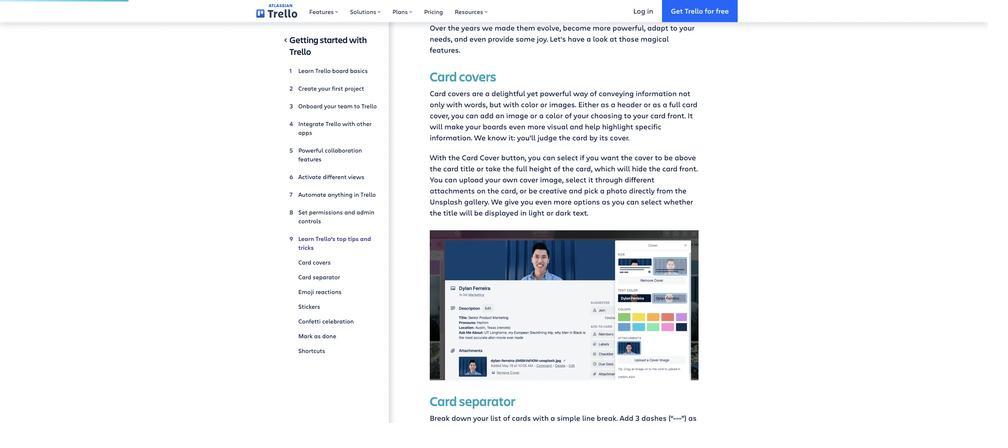 Task type: locate. For each thing, give the bounding box(es) containing it.
0 horizontal spatial color
[[521, 100, 538, 110]]

2 vertical spatial be
[[474, 208, 483, 218]]

1 horizontal spatial even
[[509, 122, 525, 132]]

page progress progress bar
[[0, 0, 128, 1]]

set permissions and admin controls
[[298, 209, 374, 225]]

as down photo
[[602, 197, 610, 207]]

more inside card covers card covers are a delightful yet powerful way of conveying information not only with words, but with color or images.  either as a header or as a full card cover, you can add an image or a color of your choosing to your card front. it will make your boards even more visual and help highlight specific information. we know it: you'll judge the card by its cover.
[[527, 122, 545, 132]]

0 vertical spatial title
[[460, 164, 475, 174]]

covers up card separator link on the left of page
[[313, 259, 331, 267]]

powerful
[[298, 147, 323, 154]]

visual
[[547, 122, 568, 132]]

a right pick
[[600, 186, 605, 196]]

covers
[[459, 68, 496, 85], [448, 89, 470, 99], [313, 259, 331, 267]]

0 vertical spatial full
[[669, 100, 680, 110]]

can down 'directly'
[[626, 197, 639, 207]]

trello down "onboard your team to trello" link
[[326, 120, 341, 128]]

done
[[322, 333, 336, 340]]

front. left 'it'
[[668, 111, 686, 121]]

tips
[[348, 235, 359, 243]]

1 horizontal spatial card,
[[576, 164, 593, 174]]

be left the creative
[[529, 186, 537, 196]]

activate different views link
[[289, 170, 377, 185]]

a
[[587, 34, 591, 44], [485, 89, 490, 99], [611, 100, 615, 110], [663, 100, 667, 110], [539, 111, 544, 121], [600, 186, 605, 196]]

button,
[[501, 153, 526, 163]]

0 vertical spatial select
[[557, 153, 578, 163]]

trello left for
[[685, 6, 703, 15]]

learn up tricks
[[298, 235, 314, 243]]

a down "conveying"
[[611, 100, 615, 110]]

learn inside 'link'
[[298, 67, 314, 75]]

getting started with trello
[[289, 34, 367, 58]]

1 vertical spatial title
[[443, 208, 458, 218]]

boards
[[483, 122, 507, 132]]

more inside over the years we made them evolve, become more powerful, adapt to your needs, and even provide some joy. let's have a look at those magical features.
[[593, 23, 611, 33]]

be left above
[[664, 153, 673, 163]]

1 horizontal spatial cover
[[634, 153, 653, 163]]

select left if
[[557, 153, 578, 163]]

1 horizontal spatial full
[[669, 100, 680, 110]]

in
[[647, 6, 653, 15], [354, 191, 359, 199], [520, 208, 527, 218]]

1 horizontal spatial we
[[491, 197, 503, 207]]

0 vertical spatial even
[[470, 34, 486, 44]]

set
[[298, 209, 308, 216]]

0 vertical spatial covers
[[459, 68, 496, 85]]

0 horizontal spatial card,
[[501, 186, 518, 196]]

powerful,
[[613, 23, 646, 33]]

you up make
[[451, 111, 464, 121]]

your up specific
[[633, 111, 649, 121]]

automate anything in trello
[[298, 191, 376, 199]]

a right are
[[485, 89, 490, 99]]

trello inside integrate trello with other apps
[[326, 120, 341, 128]]

get trello for free
[[671, 6, 729, 15]]

as
[[601, 100, 609, 110], [653, 100, 661, 110], [602, 197, 610, 207], [314, 333, 321, 340]]

will
[[430, 122, 443, 132], [617, 164, 630, 174], [459, 208, 472, 218]]

1 horizontal spatial card separator
[[430, 393, 515, 411]]

color up visual
[[546, 111, 563, 121]]

as down information
[[653, 100, 661, 110]]

we inside with the card cover button, you can select if you want the cover to be above the card title or take the full height of the card, which will hide the card front. you can upload your own cover image, select it through different attachments on the card, or be creative and pick a photo directly from the unsplash gallery. we give you even more options as you can select whether the title will be displayed in light or dark text.
[[491, 197, 503, 207]]

stickers link
[[289, 300, 377, 315]]

provide
[[488, 34, 514, 44]]

to right team
[[354, 102, 360, 110]]

your left team
[[324, 102, 336, 110]]

0 horizontal spatial cover
[[520, 175, 538, 185]]

top
[[337, 235, 346, 243]]

1 vertical spatial card,
[[501, 186, 518, 196]]

with inside getting started with trello
[[349, 34, 367, 46]]

trello inside getting started with trello
[[289, 46, 311, 58]]

covers left are
[[448, 89, 470, 99]]

needs,
[[430, 34, 452, 44]]

made
[[495, 23, 515, 33]]

and inside card covers card covers are a delightful yet powerful way of conveying information not only with words, but with color or images.  either as a header or as a full card cover, you can add an image or a color of your choosing to your card front. it will make your boards even more visual and help highlight specific information. we know it: you'll judge the card by its cover.
[[570, 122, 583, 132]]

trello up 'other'
[[361, 102, 377, 110]]

different down hide
[[625, 175, 654, 185]]

card, down if
[[576, 164, 593, 174]]

your down get
[[679, 23, 695, 33]]

make
[[445, 122, 464, 132]]

confetti celebration
[[298, 318, 354, 326]]

trello up admin
[[361, 191, 376, 199]]

1 horizontal spatial of
[[565, 111, 572, 121]]

0 vertical spatial we
[[474, 133, 486, 143]]

more up dark on the right of the page
[[554, 197, 572, 207]]

or right image
[[530, 111, 537, 121]]

other
[[357, 120, 372, 128]]

2 horizontal spatial be
[[664, 153, 673, 163]]

and left help
[[570, 122, 583, 132]]

1 vertical spatial front.
[[679, 164, 698, 174]]

cover
[[634, 153, 653, 163], [520, 175, 538, 185]]

1 vertical spatial card separator
[[430, 393, 515, 411]]

2 vertical spatial will
[[459, 208, 472, 218]]

to down header
[[624, 111, 631, 121]]

anything
[[328, 191, 352, 199]]

front. inside card covers card covers are a delightful yet powerful way of conveying information not only with words, but with color or images.  either as a header or as a full card cover, you can add an image or a color of your choosing to your card front. it will make your boards even more visual and help highlight specific information. we know it: you'll judge the card by its cover.
[[668, 111, 686, 121]]

with inside integrate trello with other apps
[[342, 120, 355, 128]]

features button
[[303, 0, 344, 22]]

1 vertical spatial even
[[509, 122, 525, 132]]

you right if
[[586, 153, 599, 163]]

the right the over
[[448, 23, 459, 33]]

select down 'directly'
[[641, 197, 662, 207]]

select
[[557, 153, 578, 163], [566, 175, 586, 185], [641, 197, 662, 207]]

title up upload
[[460, 164, 475, 174]]

color down the yet
[[521, 100, 538, 110]]

the right hide
[[649, 164, 660, 174]]

we up 'displayed'
[[491, 197, 503, 207]]

1 horizontal spatial be
[[529, 186, 537, 196]]

learn up create
[[298, 67, 314, 75]]

covers up are
[[459, 68, 496, 85]]

full down button,
[[516, 164, 527, 174]]

conveying
[[599, 89, 634, 99]]

will left hide
[[617, 164, 630, 174]]

0 horizontal spatial full
[[516, 164, 527, 174]]

and left pick
[[569, 186, 582, 196]]

0 vertical spatial front.
[[668, 111, 686, 121]]

with down delightful in the top of the page
[[503, 100, 519, 110]]

unsplash
[[430, 197, 462, 207]]

card
[[682, 100, 697, 110], [650, 111, 666, 121], [572, 133, 588, 143], [443, 164, 459, 174], [662, 164, 678, 174]]

creative
[[539, 186, 567, 196]]

in right log on the right top of the page
[[647, 6, 653, 15]]

pick
[[584, 186, 598, 196]]

0 vertical spatial be
[[664, 153, 673, 163]]

in right the anything
[[354, 191, 359, 199]]

0 horizontal spatial different
[[323, 173, 347, 181]]

atlassian trello image
[[256, 4, 297, 18]]

even inside card covers card covers are a delightful yet powerful way of conveying information not only with words, but with color or images.  either as a header or as a full card cover, you can add an image or a color of your choosing to your card front. it will make your boards even more visual and help highlight specific information. we know it: you'll judge the card by its cover.
[[509, 122, 525, 132]]

1 horizontal spatial different
[[625, 175, 654, 185]]

learn for learn trello's top tips and tricks
[[298, 235, 314, 243]]

to inside card covers card covers are a delightful yet powerful way of conveying information not only with words, but with color or images.  either as a header or as a full card cover, you can add an image or a color of your choosing to your card front. it will make your boards even more visual and help highlight specific information. we know it: you'll judge the card by its cover.
[[624, 111, 631, 121]]

with left 'other'
[[342, 120, 355, 128]]

the
[[448, 23, 459, 33], [559, 133, 570, 143], [448, 153, 460, 163], [621, 153, 633, 163], [430, 164, 441, 174], [503, 164, 514, 174], [562, 164, 574, 174], [649, 164, 660, 174], [487, 186, 499, 196], [675, 186, 687, 196], [430, 208, 441, 218]]

of up either
[[590, 89, 597, 99]]

0 vertical spatial color
[[521, 100, 538, 110]]

0 horizontal spatial title
[[443, 208, 458, 218]]

1 vertical spatial we
[[491, 197, 503, 207]]

will down cover,
[[430, 122, 443, 132]]

1 horizontal spatial title
[[460, 164, 475, 174]]

way
[[573, 89, 588, 99]]

2 horizontal spatial will
[[617, 164, 630, 174]]

mark as done
[[298, 333, 336, 340]]

even up "light"
[[535, 197, 552, 207]]

in left "light"
[[520, 208, 527, 218]]

0 vertical spatial learn
[[298, 67, 314, 75]]

your inside over the years we made them evolve, become more powerful, adapt to your needs, and even provide some joy. let's have a look at those magical features.
[[679, 23, 695, 33]]

learn inside learn trello's top tips and tricks
[[298, 235, 314, 243]]

will down gallery. at left
[[459, 208, 472, 218]]

trello left board
[[315, 67, 331, 75]]

0 vertical spatial of
[[590, 89, 597, 99]]

attachments
[[430, 186, 475, 196]]

card covers link
[[289, 256, 377, 270]]

to right the adapt
[[670, 23, 678, 33]]

powerful collaboration features link
[[289, 143, 377, 167]]

and down the years
[[454, 34, 468, 44]]

for
[[705, 6, 714, 15]]

a inside with the card cover button, you can select if you want the cover to be above the card title or take the full height of the card, which will hide the card front. you can upload your own cover image, select it through different attachments on the card, or be creative and pick a photo directly from the unsplash gallery. we give you even more options as you can select whether the title will be displayed in light or dark text.
[[600, 186, 605, 196]]

can
[[466, 111, 478, 121], [543, 153, 555, 163], [445, 175, 457, 185], [626, 197, 639, 207]]

2 horizontal spatial more
[[593, 23, 611, 33]]

1 vertical spatial full
[[516, 164, 527, 174]]

at
[[610, 34, 617, 44]]

1 vertical spatial cover
[[520, 175, 538, 185]]

0 horizontal spatial card separator
[[298, 274, 340, 281]]

of
[[590, 89, 597, 99], [565, 111, 572, 121], [553, 164, 560, 174]]

more up you'll
[[527, 122, 545, 132]]

judge
[[537, 133, 557, 143]]

trello left the started
[[289, 46, 311, 58]]

getting
[[289, 34, 318, 46]]

hide
[[632, 164, 647, 174]]

resources button
[[449, 0, 494, 22]]

0 horizontal spatial will
[[430, 122, 443, 132]]

2 vertical spatial more
[[554, 197, 572, 207]]

specific
[[635, 122, 661, 132]]

onboard
[[298, 102, 323, 110]]

of up image,
[[553, 164, 560, 174]]

team
[[338, 102, 353, 110]]

learn for learn trello board basics
[[298, 67, 314, 75]]

the up whether
[[675, 186, 687, 196]]

over the years we made them evolve, become more powerful, adapt to your needs, and even provide some joy. let's have a look at those magical features.
[[430, 23, 695, 55]]

1 learn from the top
[[298, 67, 314, 75]]

an image showing how to add a cover to a trello card image
[[430, 231, 699, 381]]

only
[[430, 100, 445, 110]]

front. down above
[[679, 164, 698, 174]]

from
[[657, 186, 673, 196]]

0 horizontal spatial we
[[474, 133, 486, 143]]

1 horizontal spatial more
[[554, 197, 572, 207]]

or left dark on the right of the page
[[546, 208, 554, 218]]

0 vertical spatial more
[[593, 23, 611, 33]]

those
[[619, 34, 639, 44]]

or
[[540, 100, 547, 110], [644, 100, 651, 110], [530, 111, 537, 121], [477, 164, 484, 174], [520, 186, 527, 196], [546, 208, 554, 218]]

0 vertical spatial card,
[[576, 164, 593, 174]]

on
[[477, 186, 486, 196]]

covers for card covers card covers are a delightful yet powerful way of conveying information not only with words, but with color or images.  either as a header or as a full card cover, you can add an image or a color of your choosing to your card front. it will make your boards even more visual and help highlight specific information. we know it: you'll judge the card by its cover.
[[459, 68, 496, 85]]

plans button
[[387, 0, 418, 22]]

1 vertical spatial of
[[565, 111, 572, 121]]

the up hide
[[621, 153, 633, 163]]

1 vertical spatial color
[[546, 111, 563, 121]]

integrate trello with other apps
[[298, 120, 372, 137]]

1 vertical spatial in
[[354, 191, 359, 199]]

to inside over the years we made them evolve, become more powerful, adapt to your needs, and even provide some joy. let's have a look at those magical features.
[[670, 23, 678, 33]]

0 vertical spatial will
[[430, 122, 443, 132]]

card covers
[[298, 259, 331, 267]]

title down unsplash
[[443, 208, 458, 218]]

0 horizontal spatial separator
[[313, 274, 340, 281]]

and left admin
[[344, 209, 355, 216]]

be down gallery. at left
[[474, 208, 483, 218]]

2 horizontal spatial even
[[535, 197, 552, 207]]

0 horizontal spatial of
[[553, 164, 560, 174]]

photo
[[606, 186, 627, 196]]

different inside with the card cover button, you can select if you want the cover to be above the card title or take the full height of the card, which will hide the card front. you can upload your own cover image, select it through different attachments on the card, or be creative and pick a photo directly from the unsplash gallery. we give you even more options as you can select whether the title will be displayed in light or dark text.
[[625, 175, 654, 185]]

more up look
[[593, 23, 611, 33]]

1 horizontal spatial separator
[[459, 393, 515, 411]]

become
[[563, 23, 591, 33]]

0 horizontal spatial even
[[470, 34, 486, 44]]

we left the know
[[474, 133, 486, 143]]

card covers card covers are a delightful yet powerful way of conveying information not only with words, but with color or images.  either as a header or as a full card cover, you can add an image or a color of your choosing to your card front. it will make your boards even more visual and help highlight specific information. we know it: you'll judge the card by its cover.
[[430, 68, 697, 143]]

0 vertical spatial separator
[[313, 274, 340, 281]]

1 vertical spatial more
[[527, 122, 545, 132]]

to left above
[[655, 153, 662, 163]]

even down image
[[509, 122, 525, 132]]

your inside with the card cover button, you can select if you want the cover to be above the card title or take the full height of the card, which will hide the card front. you can upload your own cover image, select it through different attachments on the card, or be creative and pick a photo directly from the unsplash gallery. we give you even more options as you can select whether the title will be displayed in light or dark text.
[[485, 175, 501, 185]]

look
[[593, 34, 608, 44]]

0 vertical spatial in
[[647, 6, 653, 15]]

cover up hide
[[634, 153, 653, 163]]

2 vertical spatial of
[[553, 164, 560, 174]]

different up automate anything in trello at the left
[[323, 173, 347, 181]]

the down visual
[[559, 133, 570, 143]]

1 horizontal spatial in
[[520, 208, 527, 218]]

and inside learn trello's top tips and tricks
[[360, 235, 371, 243]]

1 horizontal spatial color
[[546, 111, 563, 121]]

trello inside get trello for free "link"
[[685, 6, 703, 15]]

2 horizontal spatial of
[[590, 89, 597, 99]]

full
[[669, 100, 680, 110], [516, 164, 527, 174]]

you
[[451, 111, 464, 121], [528, 153, 541, 163], [586, 153, 599, 163], [521, 197, 533, 207], [612, 197, 625, 207]]

0 vertical spatial cover
[[634, 153, 653, 163]]

select left it
[[566, 175, 586, 185]]

log
[[633, 6, 645, 15]]

0 horizontal spatial more
[[527, 122, 545, 132]]

1 vertical spatial learn
[[298, 235, 314, 243]]

2 vertical spatial covers
[[313, 259, 331, 267]]

2 learn from the top
[[298, 235, 314, 243]]

2 vertical spatial in
[[520, 208, 527, 218]]

your
[[679, 23, 695, 33], [318, 85, 331, 92], [324, 102, 336, 110], [574, 111, 589, 121], [633, 111, 649, 121], [466, 122, 481, 132], [485, 175, 501, 185]]

card, down own in the right top of the page
[[501, 186, 518, 196]]

title
[[460, 164, 475, 174], [443, 208, 458, 218]]

we inside card covers card covers are a delightful yet powerful way of conveying information not only with words, but with color or images.  either as a header or as a full card cover, you can add an image or a color of your choosing to your card front. it will make your boards even more visual and help highlight specific information. we know it: you'll judge the card by its cover.
[[474, 133, 486, 143]]

2 vertical spatial even
[[535, 197, 552, 207]]

a left look
[[587, 34, 591, 44]]

0 horizontal spatial in
[[354, 191, 359, 199]]

getting started with trello link
[[289, 34, 377, 61]]

with right only on the top of the page
[[446, 100, 462, 110]]

collaboration
[[325, 147, 362, 154]]

of down images.
[[565, 111, 572, 121]]

controls
[[298, 217, 321, 225]]

it:
[[509, 133, 515, 143]]

with right the started
[[349, 34, 367, 46]]



Task type: vqa. For each thing, say whether or not it's contained in the screenshot.
the Stickers link
yes



Task type: describe. For each thing, give the bounding box(es) containing it.
the right 'on'
[[487, 186, 499, 196]]

you down photo
[[612, 197, 625, 207]]

solutions button
[[344, 0, 387, 22]]

yet
[[527, 89, 538, 99]]

you
[[430, 175, 443, 185]]

to inside with the card cover button, you can select if you want the cover to be above the card title or take the full height of the card, which will hide the card front. you can upload your own cover image, select it through different attachments on the card, or be creative and pick a photo directly from the unsplash gallery. we give you even more options as you can select whether the title will be displayed in light or dark text.
[[655, 153, 662, 163]]

information
[[636, 89, 677, 99]]

create
[[298, 85, 317, 92]]

or left the take at the top of the page
[[477, 164, 484, 174]]

height
[[529, 164, 552, 174]]

activate different views
[[298, 173, 364, 181]]

log in link
[[625, 0, 662, 22]]

trello inside "onboard your team to trello" link
[[361, 102, 377, 110]]

your left first
[[318, 85, 331, 92]]

powerful collaboration features
[[298, 147, 362, 163]]

confetti celebration link
[[289, 315, 377, 329]]

resources
[[455, 8, 483, 16]]

with
[[430, 153, 447, 163]]

stickers
[[298, 303, 320, 311]]

delightful
[[492, 89, 525, 99]]

take
[[486, 164, 501, 174]]

them
[[517, 23, 535, 33]]

project
[[345, 85, 364, 92]]

the right with
[[448, 153, 460, 163]]

either
[[578, 100, 599, 110]]

or down information
[[644, 100, 651, 110]]

card inside with the card cover button, you can select if you want the cover to be above the card title or take the full height of the card, which will hide the card front. you can upload your own cover image, select it through different attachments on the card, or be creative and pick a photo directly from the unsplash gallery. we give you even more options as you can select whether the title will be displayed in light or dark text.
[[462, 153, 478, 163]]

cover
[[480, 153, 499, 163]]

features
[[298, 155, 322, 163]]

your down add
[[466, 122, 481, 132]]

light
[[529, 208, 545, 218]]

above
[[675, 153, 696, 163]]

the up own in the right top of the page
[[503, 164, 514, 174]]

or down powerful
[[540, 100, 547, 110]]

pricing link
[[418, 0, 449, 22]]

you inside card covers card covers are a delightful yet powerful way of conveying information not only with words, but with color or images.  either as a header or as a full card cover, you can add an image or a color of your choosing to your card front. it will make your boards even more visual and help highlight specific information. we know it: you'll judge the card by its cover.
[[451, 111, 464, 121]]

0 horizontal spatial be
[[474, 208, 483, 218]]

in inside with the card cover button, you can select if you want the cover to be above the card title or take the full height of the card, which will hide the card front. you can upload your own cover image, select it through different attachments on the card, or be creative and pick a photo directly from the unsplash gallery. we give you even more options as you can select whether the title will be displayed in light or dark text.
[[520, 208, 527, 218]]

add
[[480, 111, 494, 121]]

mark
[[298, 333, 313, 340]]

1 vertical spatial select
[[566, 175, 586, 185]]

or left the creative
[[520, 186, 527, 196]]

create your first project link
[[289, 81, 377, 96]]

some
[[516, 34, 535, 44]]

if
[[580, 153, 584, 163]]

permissions
[[309, 209, 343, 216]]

1 horizontal spatial will
[[459, 208, 472, 218]]

let's
[[550, 34, 566, 44]]

you up "light"
[[521, 197, 533, 207]]

even inside with the card cover button, you can select if you want the cover to be above the card title or take the full height of the card, which will hide the card front. you can upload your own cover image, select it through different attachments on the card, or be creative and pick a photo directly from the unsplash gallery. we give you even more options as you can select whether the title will be displayed in light or dark text.
[[535, 197, 552, 207]]

years
[[461, 23, 480, 33]]

card up specific
[[650, 111, 666, 121]]

gallery.
[[464, 197, 489, 207]]

and inside with the card cover button, you can select if you want the cover to be above the card title or take the full height of the card, which will hide the card front. you can upload your own cover image, select it through different attachments on the card, or be creative and pick a photo directly from the unsplash gallery. we give you even more options as you can select whether the title will be displayed in light or dark text.
[[569, 186, 582, 196]]

an
[[496, 111, 504, 121]]

automate
[[298, 191, 326, 199]]

trello inside learn trello board basics 'link'
[[315, 67, 331, 75]]

trello's
[[316, 235, 335, 243]]

full inside card covers card covers are a delightful yet powerful way of conveying information not only with words, but with color or images.  either as a header or as a full card cover, you can add an image or a color of your choosing to your card front. it will make your boards even more visual and help highlight specific information. we know it: you'll judge the card by its cover.
[[669, 100, 680, 110]]

confetti
[[298, 318, 321, 326]]

images.
[[549, 100, 576, 110]]

not
[[679, 89, 691, 99]]

text.
[[573, 208, 588, 218]]

card down above
[[662, 164, 678, 174]]

the down unsplash
[[430, 208, 441, 218]]

we for the
[[491, 197, 503, 207]]

tricks
[[298, 244, 314, 252]]

a down information
[[663, 100, 667, 110]]

emoji reactions
[[298, 288, 342, 296]]

can up the attachments
[[445, 175, 457, 185]]

and inside set permissions and admin controls
[[344, 209, 355, 216]]

integrate trello with other apps link
[[289, 117, 377, 140]]

1 vertical spatial covers
[[448, 89, 470, 99]]

magical
[[641, 34, 669, 44]]

can up height
[[543, 153, 555, 163]]

full inside with the card cover button, you can select if you want the cover to be above the card title or take the full height of the card, which will hide the card front. you can upload your own cover image, select it through different attachments on the card, or be creative and pick a photo directly from the unsplash gallery. we give you even more options as you can select whether the title will be displayed in light or dark text.
[[516, 164, 527, 174]]

more inside with the card cover button, you can select if you want the cover to be above the card title or take the full height of the card, which will hide the card front. you can upload your own cover image, select it through different attachments on the card, or be creative and pick a photo directly from the unsplash gallery. we give you even more options as you can select whether the title will be displayed in light or dark text.
[[554, 197, 572, 207]]

the inside card covers card covers are a delightful yet powerful way of conveying information not only with words, but with color or images.  either as a header or as a full card cover, you can add an image or a color of your choosing to your card front. it will make your boards even more visual and help highlight specific information. we know it: you'll judge the card by its cover.
[[559, 133, 570, 143]]

as up the choosing
[[601, 100, 609, 110]]

your down either
[[574, 111, 589, 121]]

integrate
[[298, 120, 324, 128]]

as left done
[[314, 333, 321, 340]]

header
[[617, 100, 642, 110]]

apps
[[298, 129, 312, 137]]

covers for card covers
[[313, 259, 331, 267]]

card left the by
[[572, 133, 588, 143]]

can inside card covers card covers are a delightful yet powerful way of conveying information not only with words, but with color or images.  either as a header or as a full card cover, you can add an image or a color of your choosing to your card front. it will make your boards even more visual and help highlight specific information. we know it: you'll judge the card by its cover.
[[466, 111, 478, 121]]

its
[[600, 133, 608, 143]]

as inside with the card cover button, you can select if you want the cover to be above the card title or take the full height of the card, which will hide the card front. you can upload your own cover image, select it through different attachments on the card, or be creative and pick a photo directly from the unsplash gallery. we give you even more options as you can select whether the title will be displayed in light or dark text.
[[602, 197, 610, 207]]

card down with
[[443, 164, 459, 174]]

joy.
[[537, 34, 548, 44]]

1 vertical spatial will
[[617, 164, 630, 174]]

0 vertical spatial card separator
[[298, 274, 340, 281]]

card up 'it'
[[682, 100, 697, 110]]

you up height
[[528, 153, 541, 163]]

of inside with the card cover button, you can select if you want the cover to be above the card title or take the full height of the card, which will hide the card front. you can upload your own cover image, select it through different attachments on the card, or be creative and pick a photo directly from the unsplash gallery. we give you even more options as you can select whether the title will be displayed in light or dark text.
[[553, 164, 560, 174]]

a inside over the years we made them evolve, become more powerful, adapt to your needs, and even provide some joy. let's have a look at those magical features.
[[587, 34, 591, 44]]

image
[[506, 111, 528, 121]]

pricing
[[424, 8, 443, 16]]

trello inside automate anything in trello link
[[361, 191, 376, 199]]

the inside over the years we made them evolve, become more powerful, adapt to your needs, and even provide some joy. let's have a look at those magical features.
[[448, 23, 459, 33]]

basics
[[350, 67, 368, 75]]

emoji reactions link
[[289, 285, 377, 300]]

1 vertical spatial separator
[[459, 393, 515, 411]]

board
[[332, 67, 349, 75]]

are
[[472, 89, 483, 99]]

whether
[[664, 197, 693, 207]]

information.
[[430, 133, 472, 143]]

adapt
[[647, 23, 668, 33]]

through
[[595, 175, 623, 185]]

different inside activate different views link
[[323, 173, 347, 181]]

mark as done link
[[289, 329, 377, 344]]

directly
[[629, 186, 655, 196]]

displayed
[[485, 208, 518, 218]]

we for covers
[[474, 133, 486, 143]]

started
[[320, 34, 348, 46]]

by
[[589, 133, 598, 143]]

celebration
[[322, 318, 354, 326]]

you'll
[[517, 133, 536, 143]]

with the card cover button, you can select if you want the cover to be above the card title or take the full height of the card, which will hide the card front. you can upload your own cover image, select it through different attachments on the card, or be creative and pick a photo directly from the unsplash gallery. we give you even more options as you can select whether the title will be displayed in light or dark text.
[[430, 153, 698, 218]]

the up the you
[[430, 164, 441, 174]]

first
[[332, 85, 343, 92]]

onboard your team to trello link
[[289, 99, 377, 114]]

even inside over the years we made them evolve, become more powerful, adapt to your needs, and even provide some joy. let's have a look at those magical features.
[[470, 34, 486, 44]]

front. inside with the card cover button, you can select if you want the cover to be above the card title or take the full height of the card, which will hide the card front. you can upload your own cover image, select it through different attachments on the card, or be creative and pick a photo directly from the unsplash gallery. we give you even more options as you can select whether the title will be displayed in light or dark text.
[[679, 164, 698, 174]]

get
[[671, 6, 683, 15]]

1 vertical spatial be
[[529, 186, 537, 196]]

2 horizontal spatial in
[[647, 6, 653, 15]]

a up judge
[[539, 111, 544, 121]]

learn trello board basics
[[298, 67, 368, 75]]

plans
[[393, 8, 408, 16]]

know
[[488, 133, 507, 143]]

views
[[348, 173, 364, 181]]

give
[[504, 197, 519, 207]]

and inside over the years we made them evolve, become more powerful, adapt to your needs, and even provide some joy. let's have a look at those magical features.
[[454, 34, 468, 44]]

it
[[588, 175, 593, 185]]

which
[[594, 164, 615, 174]]

2 vertical spatial select
[[641, 197, 662, 207]]

the up image,
[[562, 164, 574, 174]]

dark
[[555, 208, 571, 218]]

learn trello's top tips and tricks link
[[289, 232, 377, 256]]

will inside card covers card covers are a delightful yet powerful way of conveying information not only with words, but with color or images.  either as a header or as a full card cover, you can add an image or a color of your choosing to your card front. it will make your boards even more visual and help highlight specific information. we know it: you'll judge the card by its cover.
[[430, 122, 443, 132]]



